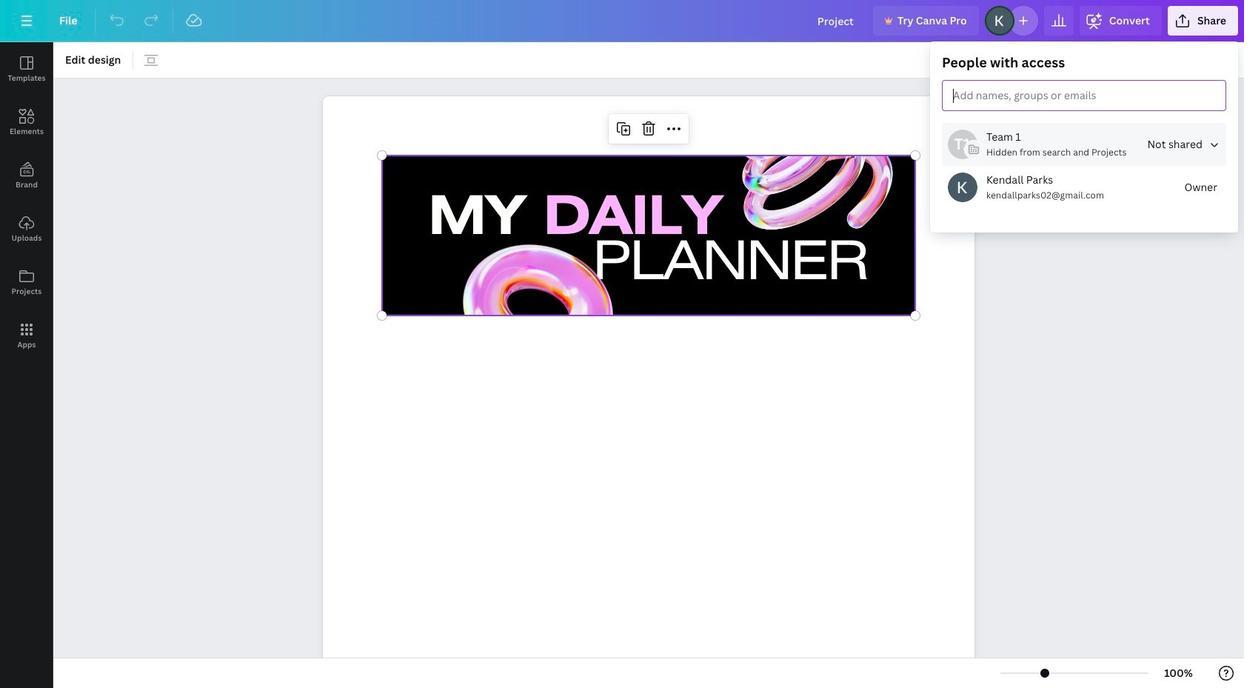 Task type: describe. For each thing, give the bounding box(es) containing it.
team 1 element
[[948, 130, 978, 159]]

Not shared button
[[1142, 130, 1227, 159]]

Design title text field
[[806, 6, 867, 36]]



Task type: locate. For each thing, give the bounding box(es) containing it.
main menu bar
[[0, 0, 1244, 42]]

Zoom button
[[1155, 661, 1203, 685]]

Add names, groups or emails text field
[[947, 85, 1097, 107]]

team 1 image
[[948, 130, 978, 159]]

side panel tab list
[[0, 42, 53, 362]]

group
[[942, 53, 1227, 221]]

None text field
[[323, 88, 975, 688]]



Task type: vqa. For each thing, say whether or not it's contained in the screenshot.
the Not shared button
yes



